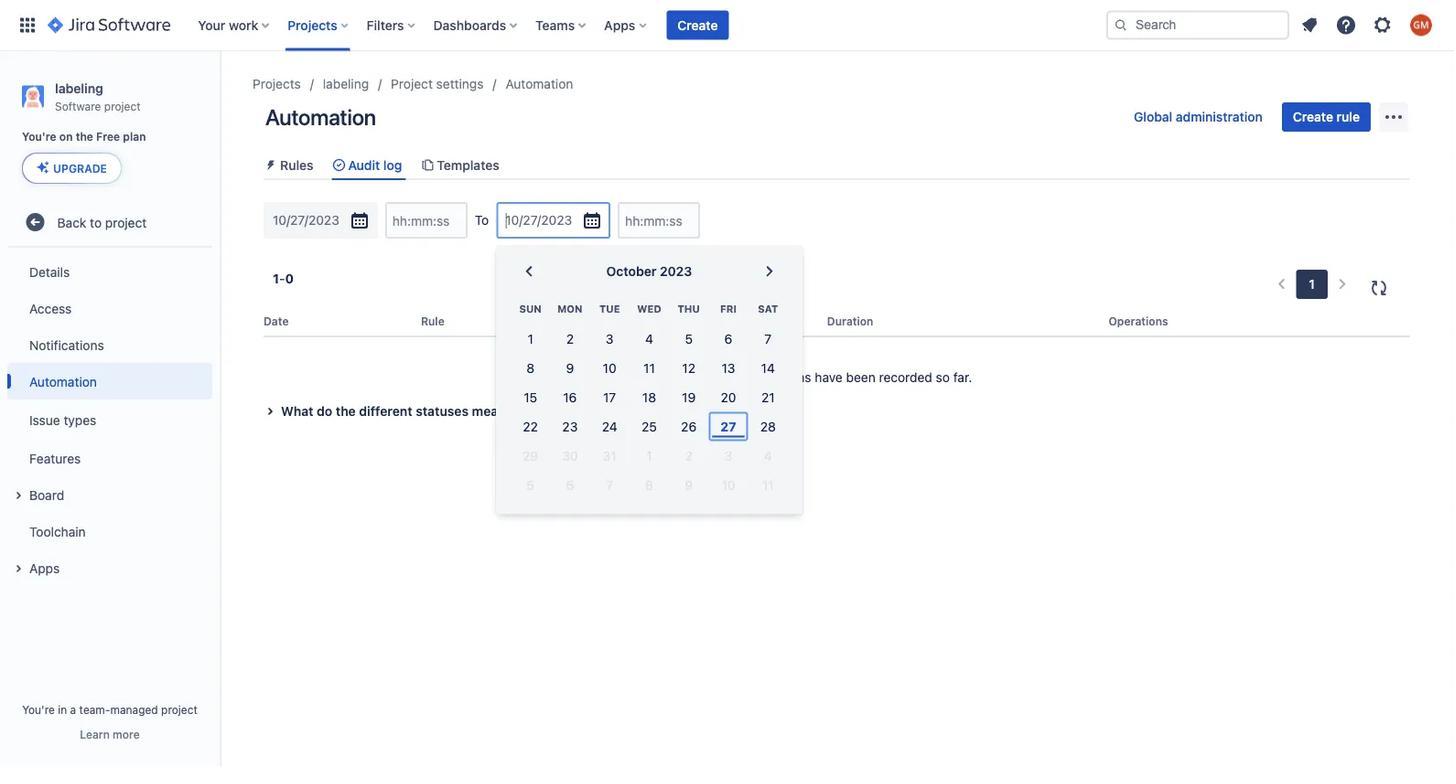 Task type: locate. For each thing, give the bounding box(es) containing it.
the right on
[[76, 130, 93, 143]]

1 button down "sun"
[[511, 324, 550, 354]]

1 horizontal spatial 5
[[685, 331, 693, 346]]

1 vertical spatial 5
[[527, 478, 534, 493]]

have
[[815, 370, 843, 386]]

0 vertical spatial the
[[76, 130, 93, 143]]

1 horizontal spatial rule
[[1337, 109, 1360, 124]]

refresh log image
[[1368, 278, 1390, 300]]

0 vertical spatial 5
[[685, 331, 693, 346]]

8 down the 25 button
[[645, 478, 653, 493]]

1 horizontal spatial 7
[[765, 331, 772, 346]]

25
[[642, 419, 657, 434]]

10 up 17
[[603, 360, 617, 376]]

9 button up '16'
[[550, 354, 590, 383]]

0 horizontal spatial 10
[[603, 360, 617, 376]]

0 vertical spatial automation link
[[506, 73, 573, 95]]

learn more button
[[80, 728, 140, 742]]

None text field
[[506, 212, 509, 230]]

rule
[[1337, 109, 1360, 124], [722, 370, 744, 386]]

1 vertical spatial automation link
[[7, 364, 212, 400]]

row down 25
[[511, 441, 788, 471]]

your work
[[198, 17, 258, 32]]

learn more
[[80, 729, 140, 741]]

banner
[[0, 0, 1455, 51]]

1 button left refresh log icon
[[1297, 270, 1328, 300]]

1 vertical spatial 6 button
[[550, 471, 590, 500]]

0 horizontal spatial automation
[[29, 374, 97, 389]]

project settings link
[[391, 73, 484, 95]]

5 down 29 button
[[527, 478, 534, 493]]

1 button down 25
[[630, 441, 669, 471]]

create button
[[667, 11, 729, 40]]

4 row from the top
[[511, 383, 788, 412]]

0 horizontal spatial 4 button
[[630, 324, 669, 354]]

14
[[761, 360, 775, 376]]

10 button down 27 button
[[709, 471, 748, 500]]

apps inside button
[[29, 561, 60, 576]]

10 for the right 10 button
[[722, 478, 735, 493]]

0 horizontal spatial create
[[678, 17, 718, 32]]

notifications link
[[7, 327, 212, 364]]

2 down 26 button
[[685, 448, 693, 463]]

your
[[198, 17, 225, 32]]

3 button
[[590, 324, 630, 354], [709, 441, 748, 471]]

no rule executions have been recorded so far.
[[702, 370, 972, 386]]

1 horizontal spatial 8
[[645, 478, 653, 493]]

0 vertical spatial 9
[[566, 360, 574, 376]]

30
[[562, 448, 578, 463]]

projects for projects 'link'
[[253, 76, 301, 92]]

4 button down 28
[[748, 441, 788, 471]]

0 horizontal spatial 9 button
[[550, 354, 590, 383]]

0 horizontal spatial 10 button
[[590, 354, 630, 383]]

7 button down 31
[[590, 471, 630, 500]]

project
[[391, 76, 433, 92]]

1 hh:mm:ss field from the left
[[387, 204, 466, 237]]

project inside "labeling software project"
[[104, 100, 141, 112]]

row containing sun
[[511, 294, 788, 324]]

create left the actions icon at the top of page
[[1293, 109, 1334, 124]]

project up plan
[[104, 100, 141, 112]]

projects up labeling "link"
[[288, 17, 337, 32]]

0 vertical spatial 7 button
[[748, 324, 788, 354]]

projects button
[[282, 11, 356, 40]]

row
[[511, 294, 788, 324], [511, 324, 788, 354], [511, 354, 788, 383], [511, 383, 788, 412], [511, 412, 788, 441], [511, 441, 788, 471], [511, 471, 788, 500]]

grid
[[511, 294, 788, 500]]

0 horizontal spatial 6
[[566, 478, 574, 493]]

you're left on
[[22, 130, 56, 143]]

6 row from the top
[[511, 441, 788, 471]]

22
[[523, 419, 538, 434]]

filters
[[367, 17, 404, 32]]

1 horizontal spatial 3
[[725, 448, 733, 463]]

1 horizontal spatial 10
[[722, 478, 735, 493]]

2 horizontal spatial automation
[[506, 76, 573, 92]]

1 horizontal spatial 7 button
[[748, 324, 788, 354]]

dashboards button
[[428, 11, 525, 40]]

0 horizontal spatial 5 button
[[511, 471, 550, 500]]

28
[[760, 419, 776, 434]]

3 button down 27
[[709, 441, 748, 471]]

4 button down the wed
[[630, 324, 669, 354]]

create right apps dropdown button at the top of the page
[[678, 17, 718, 32]]

row down 31
[[511, 471, 788, 500]]

october
[[607, 264, 657, 279]]

1 row from the top
[[511, 294, 788, 324]]

2 hh:mm:ss field from the left
[[620, 204, 699, 237]]

upgrade
[[53, 162, 107, 175]]

you're in a team-managed project
[[22, 704, 198, 717]]

hh:mm:ss field up october 2023
[[620, 204, 699, 237]]

1 left 0
[[273, 272, 279, 287]]

types
[[64, 413, 96, 428]]

apps right the teams dropdown button
[[604, 17, 636, 32]]

create
[[678, 17, 718, 32], [1293, 109, 1334, 124]]

rule inside button
[[1337, 109, 1360, 124]]

6 button up 13
[[709, 324, 748, 354]]

11 button up 18
[[630, 354, 669, 383]]

pagination element
[[1267, 270, 1357, 300]]

rule for no
[[722, 370, 744, 386]]

jira software image
[[48, 14, 170, 36], [48, 14, 170, 36]]

2 button
[[550, 324, 590, 354], [669, 441, 709, 471]]

1 vertical spatial 10 button
[[709, 471, 748, 500]]

1 vertical spatial 3
[[725, 448, 733, 463]]

hh:mm:ss field down templates image
[[387, 204, 466, 237]]

0 vertical spatial rule
[[1337, 109, 1360, 124]]

0 horizontal spatial automation link
[[7, 364, 212, 400]]

rule up 20
[[722, 370, 744, 386]]

audit
[[348, 157, 380, 173]]

2 button down 26
[[669, 441, 709, 471]]

1 horizontal spatial 2 button
[[669, 441, 709, 471]]

8 button up the 15
[[511, 354, 550, 383]]

2 row from the top
[[511, 324, 788, 354]]

13
[[722, 360, 735, 376]]

labeling software project
[[55, 81, 141, 112]]

automation for notifications
[[29, 374, 97, 389]]

1 vertical spatial 11 button
[[748, 471, 788, 500]]

row down october 2023
[[511, 294, 788, 324]]

27
[[721, 419, 736, 434]]

search image
[[1114, 18, 1129, 32]]

create inside button
[[678, 17, 718, 32]]

the
[[76, 130, 93, 143], [336, 404, 356, 419]]

hh:mm:ss field
[[387, 204, 466, 237], [620, 204, 699, 237]]

0 horizontal spatial 1 button
[[511, 324, 550, 354]]

5 button
[[669, 324, 709, 354], [511, 471, 550, 500]]

you're left in
[[22, 704, 55, 717]]

project for labeling software project
[[104, 100, 141, 112]]

operations
[[1109, 315, 1169, 328]]

1 down the 25 button
[[646, 448, 652, 463]]

1 vertical spatial 7 button
[[590, 471, 630, 500]]

what do the different statuses mean?
[[281, 404, 513, 419]]

0 horizontal spatial 5
[[527, 478, 534, 493]]

you're
[[22, 130, 56, 143], [22, 704, 55, 717]]

automation down notifications
[[29, 374, 97, 389]]

1 horizontal spatial 11
[[762, 478, 774, 493]]

apps down toolchain
[[29, 561, 60, 576]]

1 horizontal spatial apps
[[604, 17, 636, 32]]

group
[[7, 248, 212, 592]]

back
[[57, 215, 86, 230]]

create rule
[[1293, 109, 1360, 124]]

15
[[524, 390, 537, 405]]

labeling up 'software'
[[55, 81, 103, 96]]

1 vertical spatial 9 button
[[669, 471, 709, 500]]

3 button down tue
[[590, 324, 630, 354]]

0 horizontal spatial apps
[[29, 561, 60, 576]]

create for create
[[678, 17, 718, 32]]

row containing 15
[[511, 383, 788, 412]]

11
[[644, 360, 655, 376], [762, 478, 774, 493]]

1 horizontal spatial create
[[1293, 109, 1334, 124]]

0 horizontal spatial 6 button
[[550, 471, 590, 500]]

project right to
[[105, 215, 147, 230]]

1 horizontal spatial 9
[[685, 478, 693, 493]]

projects right 'sidebar navigation' icon
[[253, 76, 301, 92]]

0 vertical spatial 7
[[765, 331, 772, 346]]

7
[[765, 331, 772, 346], [606, 478, 613, 493]]

1 horizontal spatial 1 button
[[630, 441, 669, 471]]

apps
[[604, 17, 636, 32], [29, 561, 60, 576]]

25 button
[[630, 412, 669, 441]]

1 horizontal spatial 6
[[725, 331, 733, 346]]

0 vertical spatial projects
[[288, 17, 337, 32]]

automation down teams
[[506, 76, 573, 92]]

0 vertical spatial automation
[[506, 76, 573, 92]]

1 horizontal spatial labeling
[[323, 76, 369, 92]]

automation link down teams
[[506, 73, 573, 95]]

10/27/2023 down the rules
[[273, 213, 339, 228]]

1 10/27/2023 from the left
[[273, 213, 339, 228]]

learn
[[80, 729, 110, 741]]

5 row from the top
[[511, 412, 788, 441]]

0 vertical spatial 4 button
[[630, 324, 669, 354]]

1 vertical spatial create
[[1293, 109, 1334, 124]]

projects
[[288, 17, 337, 32], [253, 76, 301, 92]]

1 vertical spatial 4 button
[[748, 441, 788, 471]]

1 vertical spatial you're
[[22, 704, 55, 717]]

0 vertical spatial 6
[[725, 331, 733, 346]]

1 you're from the top
[[22, 130, 56, 143]]

0 horizontal spatial 2 button
[[550, 324, 590, 354]]

6 down 30 button
[[566, 478, 574, 493]]

automation link
[[506, 73, 573, 95], [7, 364, 212, 400]]

1 horizontal spatial automation
[[265, 104, 376, 130]]

1 horizontal spatial the
[[336, 404, 356, 419]]

3 row from the top
[[511, 354, 788, 383]]

0 horizontal spatial 10/27/2023
[[273, 213, 339, 228]]

notifications image
[[1299, 14, 1321, 36]]

administration
[[1176, 109, 1263, 124]]

1 vertical spatial 1 button
[[511, 324, 550, 354]]

11 button
[[630, 354, 669, 383], [748, 471, 788, 500]]

9
[[566, 360, 574, 376], [685, 478, 693, 493]]

1 vertical spatial 9
[[685, 478, 693, 493]]

tue
[[599, 304, 620, 316]]

9 down 26 button
[[685, 478, 693, 493]]

last month image
[[518, 261, 540, 283]]

1 vertical spatial 2 button
[[669, 441, 709, 471]]

6 down the fri
[[725, 331, 733, 346]]

7 row from the top
[[511, 471, 788, 500]]

templates
[[437, 157, 500, 173]]

row containing 1
[[511, 324, 788, 354]]

0
[[285, 272, 294, 287]]

automation link up types
[[7, 364, 212, 400]]

1 vertical spatial 11
[[762, 478, 774, 493]]

row down the wed
[[511, 324, 788, 354]]

row containing 8
[[511, 354, 788, 383]]

0 horizontal spatial hh:mm:ss field
[[387, 204, 466, 237]]

5 button down 29
[[511, 471, 550, 500]]

0 vertical spatial 3 button
[[590, 324, 630, 354]]

11 up 18
[[644, 360, 655, 376]]

9 up '16'
[[566, 360, 574, 376]]

3 down 'status' on the top of the page
[[606, 331, 614, 346]]

issue types link
[[7, 400, 212, 440]]

project
[[104, 100, 141, 112], [105, 215, 147, 230], [161, 704, 198, 717]]

2 you're from the top
[[22, 704, 55, 717]]

2 down mon
[[566, 331, 574, 346]]

rules
[[280, 157, 313, 173]]

10/27/2023
[[273, 213, 339, 228], [506, 213, 572, 228]]

7 down 31 button
[[606, 478, 613, 493]]

1 left refresh log icon
[[1309, 277, 1315, 292]]

date
[[264, 315, 289, 328]]

17 button
[[590, 383, 630, 412]]

Search field
[[1107, 11, 1290, 40]]

8 button down the 25 button
[[630, 471, 669, 500]]

29 button
[[511, 441, 550, 471]]

10/27/2023 up "last month" icon
[[506, 213, 572, 228]]

project right managed
[[161, 704, 198, 717]]

0 horizontal spatial 3 button
[[590, 324, 630, 354]]

create for create rule
[[1293, 109, 1334, 124]]

6 button down 30
[[550, 471, 590, 500]]

20
[[721, 390, 736, 405]]

row up 18
[[511, 354, 788, 383]]

3 down 27 button
[[725, 448, 733, 463]]

rule left the actions icon at the top of page
[[1337, 109, 1360, 124]]

1 vertical spatial rule
[[722, 370, 744, 386]]

1 vertical spatial 8
[[645, 478, 653, 493]]

mon
[[558, 304, 583, 316]]

labeling for labeling
[[323, 76, 369, 92]]

0 horizontal spatial 7
[[606, 478, 613, 493]]

11 button down '28' button
[[748, 471, 788, 500]]

0 vertical spatial 5 button
[[669, 324, 709, 354]]

10 for the leftmost 10 button
[[603, 360, 617, 376]]

1 button
[[1297, 270, 1328, 300], [511, 324, 550, 354], [630, 441, 669, 471]]

row down 18
[[511, 412, 788, 441]]

1 horizontal spatial 4
[[764, 448, 772, 463]]

0 vertical spatial 3
[[606, 331, 614, 346]]

4 down the wed
[[645, 331, 653, 346]]

0 horizontal spatial the
[[76, 130, 93, 143]]

create inside button
[[1293, 109, 1334, 124]]

expand image
[[7, 559, 29, 581]]

1 horizontal spatial 8 button
[[630, 471, 669, 500]]

primary element
[[11, 0, 1107, 51]]

row group
[[511, 324, 788, 500]]

in
[[58, 704, 67, 717]]

26 button
[[669, 412, 709, 441]]

tab list
[[256, 150, 1418, 181]]

1 vertical spatial 10
[[722, 478, 735, 493]]

19 button
[[669, 383, 709, 412]]

1 horizontal spatial 3 button
[[709, 441, 748, 471]]

None text field
[[273, 212, 276, 230]]

automation link for notifications
[[7, 364, 212, 400]]

8
[[527, 360, 535, 376], [645, 478, 653, 493]]

automation down labeling "link"
[[265, 104, 376, 130]]

9 button
[[550, 354, 590, 383], [669, 471, 709, 500]]

0 horizontal spatial 3
[[606, 331, 614, 346]]

16 button
[[550, 383, 590, 412]]

0 vertical spatial 10
[[603, 360, 617, 376]]

2
[[566, 331, 574, 346], [685, 448, 693, 463]]

1 horizontal spatial 9 button
[[669, 471, 709, 500]]

8 up the 15
[[527, 360, 535, 376]]

2 button down mon
[[550, 324, 590, 354]]

9 button down 26 button
[[669, 471, 709, 500]]

15 button
[[511, 383, 550, 412]]

26
[[681, 419, 697, 434]]

the inside dropdown button
[[336, 404, 356, 419]]

11 down '28' button
[[762, 478, 774, 493]]

0 horizontal spatial 8
[[527, 360, 535, 376]]

6 button
[[709, 324, 748, 354], [550, 471, 590, 500]]

0 vertical spatial 9 button
[[550, 354, 590, 383]]

apps inside dropdown button
[[604, 17, 636, 32]]

2 vertical spatial project
[[161, 704, 198, 717]]

4 down '28' button
[[764, 448, 772, 463]]

the right do at the bottom left of page
[[336, 404, 356, 419]]

20 button
[[709, 383, 748, 412]]

toolchain
[[29, 524, 86, 539]]

5 down thu
[[685, 331, 693, 346]]

0 vertical spatial 10 button
[[590, 354, 630, 383]]

group containing details
[[7, 248, 212, 592]]

10 button up 17
[[590, 354, 630, 383]]

1 vertical spatial 2
[[685, 448, 693, 463]]

7 button up 14
[[748, 324, 788, 354]]

rules image
[[264, 158, 278, 173]]

labeling for labeling software project
[[55, 81, 103, 96]]

24
[[602, 419, 618, 434]]

row up 25
[[511, 383, 788, 412]]

1 horizontal spatial 6 button
[[709, 324, 748, 354]]

10 down 27 button
[[722, 478, 735, 493]]

28 button
[[748, 412, 788, 441]]

7 down 'sat'
[[765, 331, 772, 346]]

global
[[1134, 109, 1173, 124]]

more
[[113, 729, 140, 741]]

5 button up 12
[[669, 324, 709, 354]]

6
[[725, 331, 733, 346], [566, 478, 574, 493]]

0 vertical spatial 11 button
[[630, 354, 669, 383]]

0 vertical spatial 8 button
[[511, 354, 550, 383]]

issue
[[29, 413, 60, 428]]

1 vertical spatial 3 button
[[709, 441, 748, 471]]

1 vertical spatial projects
[[253, 76, 301, 92]]

2 vertical spatial 1 button
[[630, 441, 669, 471]]

expand image
[[7, 485, 29, 507]]

0 vertical spatial you're
[[22, 130, 56, 143]]

row group containing 1
[[511, 324, 788, 500]]

labeling down projects dropdown button
[[323, 76, 369, 92]]

0 horizontal spatial 9
[[566, 360, 574, 376]]

projects inside dropdown button
[[288, 17, 337, 32]]

labeling inside "labeling software project"
[[55, 81, 103, 96]]



Task type: vqa. For each thing, say whether or not it's contained in the screenshot.
them
no



Task type: describe. For each thing, give the bounding box(es) containing it.
next month image
[[759, 261, 781, 283]]

settings image
[[1372, 14, 1394, 36]]

0 horizontal spatial 11 button
[[630, 354, 669, 383]]

9 for topmost "9" button
[[566, 360, 574, 376]]

1 horizontal spatial 11 button
[[748, 471, 788, 500]]

duration
[[827, 315, 874, 328]]

31 button
[[590, 441, 630, 471]]

21 button
[[748, 383, 788, 412]]

upgrade button
[[23, 154, 121, 183]]

1 vertical spatial 5 button
[[511, 471, 550, 500]]

automation link for project settings
[[506, 73, 573, 95]]

1 horizontal spatial 5 button
[[669, 324, 709, 354]]

0 horizontal spatial 8 button
[[511, 354, 550, 383]]

tab list containing rules
[[256, 150, 1418, 181]]

log
[[383, 157, 402, 173]]

16
[[563, 390, 577, 405]]

audit log image
[[332, 158, 346, 173]]

17
[[603, 390, 616, 405]]

a
[[70, 704, 76, 717]]

you're for you're in a team-managed project
[[22, 704, 55, 717]]

-
[[279, 272, 285, 287]]

13 button
[[709, 354, 748, 383]]

automation for project settings
[[506, 76, 573, 92]]

18
[[642, 390, 656, 405]]

24 button
[[590, 412, 630, 441]]

so
[[936, 370, 950, 386]]

0 vertical spatial 6 button
[[709, 324, 748, 354]]

managed
[[110, 704, 158, 717]]

0 horizontal spatial 2
[[566, 331, 574, 346]]

you're on the free plan
[[22, 130, 146, 143]]

you're for you're on the free plan
[[22, 130, 56, 143]]

0 horizontal spatial 7 button
[[590, 471, 630, 500]]

0 vertical spatial 1 button
[[1297, 270, 1328, 300]]

create rule button
[[1282, 103, 1371, 132]]

features
[[29, 451, 81, 466]]

mean?
[[472, 404, 513, 419]]

1 down "sun"
[[528, 331, 533, 346]]

row containing 29
[[511, 441, 788, 471]]

different
[[359, 404, 413, 419]]

status
[[598, 315, 633, 328]]

sun
[[519, 304, 542, 316]]

teams button
[[530, 11, 593, 40]]

14 button
[[748, 354, 788, 383]]

12
[[682, 360, 696, 376]]

project for back to project
[[105, 215, 147, 230]]

the for different
[[336, 404, 356, 419]]

team-
[[79, 704, 110, 717]]

actions image
[[1383, 106, 1405, 128]]

2 10/27/2023 from the left
[[506, 213, 572, 228]]

projects for projects dropdown button
[[288, 17, 337, 32]]

software
[[55, 100, 101, 112]]

31
[[603, 448, 617, 463]]

row containing 22
[[511, 412, 788, 441]]

appswitcher icon image
[[16, 14, 38, 36]]

the for free
[[76, 130, 93, 143]]

board
[[29, 488, 64, 503]]

executions
[[748, 370, 812, 386]]

7 for the rightmost 7 button
[[765, 331, 772, 346]]

2023
[[660, 264, 692, 279]]

row containing 5
[[511, 471, 788, 500]]

access link
[[7, 290, 212, 327]]

your work button
[[192, 11, 277, 40]]

wed
[[637, 304, 661, 316]]

what
[[281, 404, 314, 419]]

1 inside the pagination element
[[1309, 277, 1315, 292]]

access
[[29, 301, 72, 316]]

banner containing your work
[[0, 0, 1455, 51]]

rule
[[421, 315, 445, 328]]

7 for left 7 button
[[606, 478, 613, 493]]

rule for create
[[1337, 109, 1360, 124]]

0 vertical spatial 4
[[645, 331, 653, 346]]

board button
[[7, 477, 212, 514]]

21
[[762, 390, 775, 405]]

sat
[[758, 304, 778, 316]]

18 button
[[630, 383, 669, 412]]

sidebar navigation image
[[200, 73, 240, 110]]

global administration link
[[1123, 103, 1274, 132]]

notifications
[[29, 338, 104, 353]]

1 horizontal spatial 10 button
[[709, 471, 748, 500]]

labeling link
[[323, 73, 369, 95]]

9 for the rightmost "9" button
[[685, 478, 693, 493]]

22 button
[[511, 412, 550, 441]]

global administration
[[1134, 109, 1263, 124]]

your profile and settings image
[[1411, 14, 1433, 36]]

october 2023
[[607, 264, 692, 279]]

expand image
[[259, 401, 281, 423]]

plan
[[123, 130, 146, 143]]

0 vertical spatial 11
[[644, 360, 655, 376]]

27 button
[[709, 412, 748, 441]]

thu
[[678, 304, 700, 316]]

29
[[523, 448, 538, 463]]

templates image
[[420, 158, 435, 173]]

23 button
[[550, 412, 590, 441]]

grid containing 1
[[511, 294, 788, 500]]

to
[[90, 215, 102, 230]]

apps button
[[599, 11, 654, 40]]

projects link
[[253, 73, 301, 95]]

project settings
[[391, 76, 484, 92]]

1 - 0
[[273, 272, 294, 287]]

23
[[562, 419, 578, 434]]

do
[[317, 404, 333, 419]]

work
[[229, 17, 258, 32]]

1 vertical spatial 8 button
[[630, 471, 669, 500]]

settings
[[436, 76, 484, 92]]

apps button
[[7, 550, 212, 587]]

1 vertical spatial 4
[[764, 448, 772, 463]]

statuses
[[416, 404, 469, 419]]

0 vertical spatial 2 button
[[550, 324, 590, 354]]

back to project link
[[7, 204, 212, 241]]

fri
[[720, 304, 737, 316]]

help image
[[1336, 14, 1357, 36]]

12 button
[[669, 354, 709, 383]]

audit log
[[348, 157, 402, 173]]

issue types
[[29, 413, 96, 428]]

been
[[846, 370, 876, 386]]



